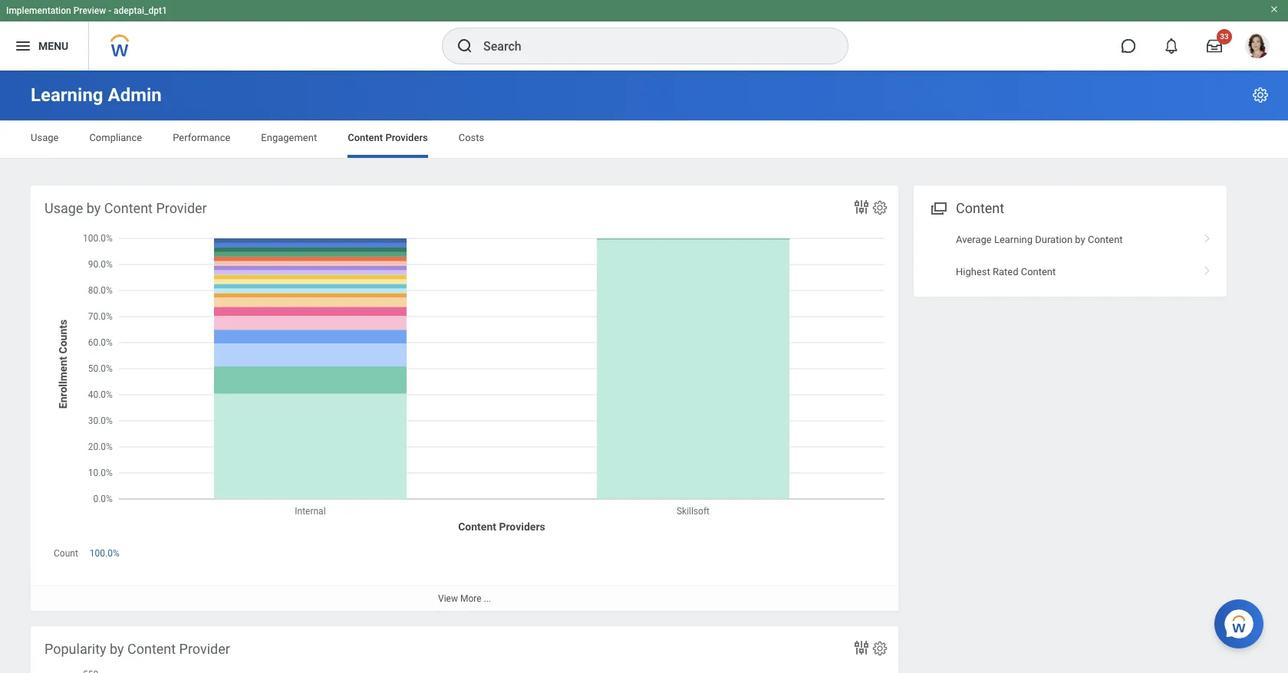 Task type: describe. For each thing, give the bounding box(es) containing it.
learning admin main content
[[0, 71, 1289, 674]]

content inside tab list
[[348, 132, 383, 144]]

content right popularity
[[127, 642, 176, 658]]

compliance
[[89, 132, 142, 144]]

menu button
[[0, 21, 88, 71]]

highest rated content
[[956, 266, 1056, 277]]

content up highest rated content link
[[1088, 234, 1123, 246]]

learning inside list
[[995, 234, 1033, 246]]

chevron right image for highest rated content
[[1198, 261, 1218, 276]]

popularity
[[45, 642, 106, 658]]

popularity by content provider
[[45, 642, 230, 658]]

usage by content provider element
[[31, 186, 899, 612]]

menu
[[38, 40, 68, 52]]

learning admin
[[31, 84, 162, 106]]

Search Workday  search field
[[483, 29, 817, 63]]

configure and view chart data image
[[853, 639, 871, 658]]

close environment banner image
[[1270, 5, 1279, 14]]

highest
[[956, 266, 991, 277]]

configure and view chart data image
[[853, 198, 871, 216]]

inbox large image
[[1207, 38, 1223, 54]]

list inside the learning admin main content
[[914, 224, 1227, 288]]

0 vertical spatial learning
[[31, 84, 103, 106]]

profile logan mcneil image
[[1246, 34, 1270, 61]]

menu group image
[[928, 197, 949, 218]]

100.0%
[[90, 549, 120, 560]]

menu banner
[[0, 0, 1289, 71]]

duration
[[1035, 234, 1073, 246]]

by for usage by content provider
[[87, 200, 101, 216]]

provider for usage by content provider
[[156, 200, 207, 216]]

...
[[484, 594, 491, 605]]

justify image
[[14, 37, 32, 55]]

costs
[[459, 132, 484, 144]]

provider for popularity by content provider
[[179, 642, 230, 658]]

more
[[460, 594, 482, 605]]

average learning duration by content link
[[914, 224, 1227, 256]]



Task type: locate. For each thing, give the bounding box(es) containing it.
0 horizontal spatial learning
[[31, 84, 103, 106]]

33 button
[[1198, 29, 1233, 63]]

by inside list
[[1075, 234, 1086, 246]]

implementation preview -   adeptai_dpt1
[[6, 5, 167, 16]]

content left providers at the top left of page
[[348, 132, 383, 144]]

content providers
[[348, 132, 428, 144]]

by right popularity
[[110, 642, 124, 658]]

adeptai_dpt1
[[114, 5, 167, 16]]

learning up the highest rated content
[[995, 234, 1033, 246]]

engagement
[[261, 132, 317, 144]]

implementation
[[6, 5, 71, 16]]

1 horizontal spatial learning
[[995, 234, 1033, 246]]

0 horizontal spatial by
[[87, 200, 101, 216]]

1 vertical spatial by
[[1075, 234, 1086, 246]]

chevron right image inside average learning duration by content link
[[1198, 229, 1218, 244]]

2 vertical spatial by
[[110, 642, 124, 658]]

popularity by content provider element
[[31, 627, 899, 674]]

1 horizontal spatial by
[[110, 642, 124, 658]]

chevron right image for average learning duration by content
[[1198, 229, 1218, 244]]

usage by content provider
[[45, 200, 207, 216]]

by
[[87, 200, 101, 216], [1075, 234, 1086, 246], [110, 642, 124, 658]]

0 vertical spatial provider
[[156, 200, 207, 216]]

1 vertical spatial usage
[[45, 200, 83, 216]]

by right duration on the top right of the page
[[1075, 234, 1086, 246]]

notifications large image
[[1164, 38, 1180, 54]]

usage inside usage by content provider element
[[45, 200, 83, 216]]

learning down "menu"
[[31, 84, 103, 106]]

1 vertical spatial chevron right image
[[1198, 261, 1218, 276]]

learning
[[31, 84, 103, 106], [995, 234, 1033, 246]]

tab list containing usage
[[15, 121, 1273, 158]]

view more ... link
[[31, 587, 899, 612]]

average
[[956, 234, 992, 246]]

33
[[1220, 32, 1229, 41]]

1 chevron right image from the top
[[1198, 229, 1218, 244]]

providers
[[386, 132, 428, 144]]

count
[[54, 549, 78, 560]]

usage inside tab list
[[31, 132, 59, 144]]

provider
[[156, 200, 207, 216], [179, 642, 230, 658]]

0 vertical spatial by
[[87, 200, 101, 216]]

tab list
[[15, 121, 1273, 158]]

performance
[[173, 132, 231, 144]]

0 vertical spatial usage
[[31, 132, 59, 144]]

configure popularity by content provider image
[[872, 641, 889, 658]]

admin
[[108, 84, 162, 106]]

highest rated content link
[[914, 256, 1227, 288]]

rated
[[993, 266, 1019, 277]]

usage for usage
[[31, 132, 59, 144]]

view
[[438, 594, 458, 605]]

by for popularity by content provider
[[110, 642, 124, 658]]

content up average
[[956, 200, 1005, 216]]

content down compliance
[[104, 200, 153, 216]]

100.0% button
[[90, 548, 122, 560]]

usage for usage by content provider
[[45, 200, 83, 216]]

preview
[[73, 5, 106, 16]]

view more ...
[[438, 594, 491, 605]]

chevron right image
[[1198, 229, 1218, 244], [1198, 261, 1218, 276]]

chevron right image inside highest rated content link
[[1198, 261, 1218, 276]]

average learning duration by content
[[956, 234, 1123, 246]]

0 vertical spatial chevron right image
[[1198, 229, 1218, 244]]

configure this page image
[[1252, 86, 1270, 104]]

1 vertical spatial learning
[[995, 234, 1033, 246]]

content down average learning duration by content
[[1021, 266, 1056, 277]]

search image
[[456, 37, 474, 55]]

-
[[108, 5, 111, 16]]

usage
[[31, 132, 59, 144], [45, 200, 83, 216]]

list containing average learning duration by content
[[914, 224, 1227, 288]]

2 chevron right image from the top
[[1198, 261, 1218, 276]]

1 vertical spatial provider
[[179, 642, 230, 658]]

configure usage by content provider image
[[872, 200, 889, 216]]

content
[[348, 132, 383, 144], [104, 200, 153, 216], [956, 200, 1005, 216], [1088, 234, 1123, 246], [1021, 266, 1056, 277], [127, 642, 176, 658]]

tab list inside the learning admin main content
[[15, 121, 1273, 158]]

2 horizontal spatial by
[[1075, 234, 1086, 246]]

list
[[914, 224, 1227, 288]]

by down compliance
[[87, 200, 101, 216]]



Task type: vqa. For each thing, say whether or not it's contained in the screenshot.
inbox large image
yes



